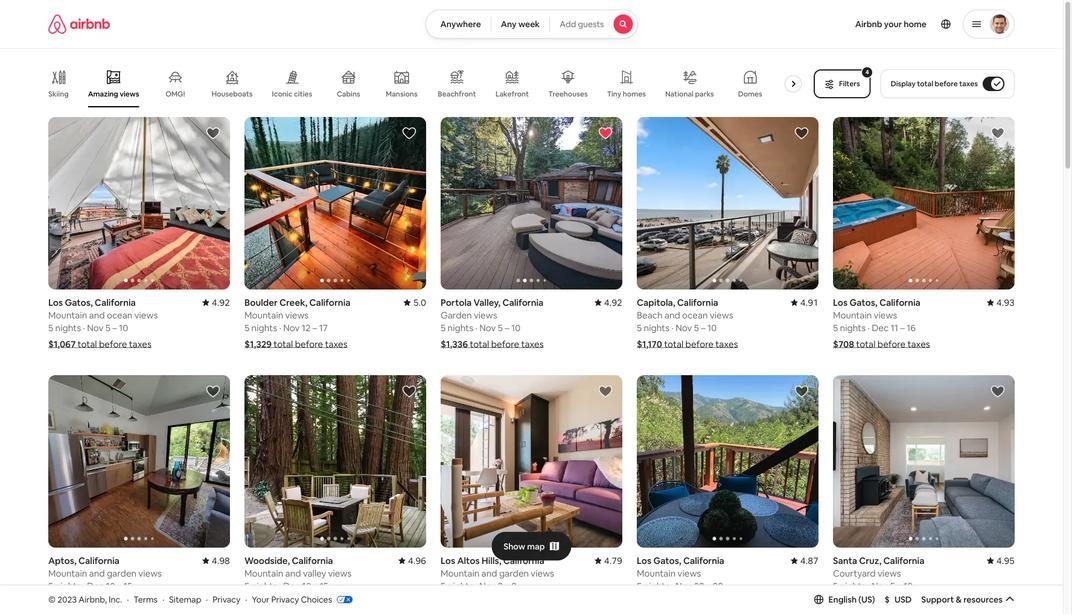 Task type: locate. For each thing, give the bounding box(es) containing it.
group for portola valley, california garden views 5 nights · nov 5 – 10 $1,336 total before taxes
[[441, 117, 623, 290]]

nights up $1,067
[[55, 322, 81, 334]]

mountain inside los gatos, california mountain views 5 nights · dec 11 – 16 $708 total before taxes
[[834, 310, 872, 321]]

1 add to wishlist: los gatos, california image from the left
[[206, 126, 220, 141]]

4.96 out of 5 average rating image
[[399, 555, 426, 567]]

1 horizontal spatial gatos,
[[654, 555, 682, 567]]

5.0 out of 5 average rating image
[[404, 297, 426, 309]]

before inside los gatos, california mountain and ocean views 5 nights · nov 5 – 10 $1,067 total before taxes
[[99, 339, 127, 350]]

1 horizontal spatial privacy
[[271, 595, 299, 606]]

· inside portola valley, california garden views 5 nights · nov 5 – 10 $1,336 total before taxes
[[476, 322, 478, 334]]

portola valley, california garden views 5 nights · nov 5 – 10 $1,336 total before taxes
[[441, 297, 544, 350]]

1 horizontal spatial add to wishlist: los gatos, california image
[[991, 126, 1006, 141]]

5 inside 'los gatos, california mountain views 5 nights · nov 23 – 28'
[[637, 581, 642, 593]]

filters
[[840, 79, 861, 89]]

iconic cities
[[272, 89, 313, 99]]

taxes inside los gatos, california mountain views 5 nights · dec 11 – 16 $708 total before taxes
[[908, 339, 931, 350]]

views inside boulder creek, california mountain views 5 nights · nov 12 – 17 $1,329 total before taxes
[[285, 310, 309, 321]]

mountain inside boulder creek, california mountain views 5 nights · nov 12 – 17 $1,329 total before taxes
[[245, 310, 284, 321]]

nov inside santa cruz, california courtyard views 5 nights · nov 5 – 10 $1,391 total before taxes
[[872, 581, 889, 593]]

total inside button
[[918, 79, 934, 89]]

0 horizontal spatial add to wishlist: los gatos, california image
[[206, 126, 220, 141]]

airbnb your home link
[[849, 11, 935, 37]]

total inside aptos, california mountain and garden views 5 nights · dec 10 – 15 $1,210 total before taxes
[[77, 597, 96, 609]]

mansions
[[386, 89, 418, 99]]

none search field containing anywhere
[[426, 10, 638, 39]]

before right $1,170
[[686, 339, 714, 350]]

nights
[[55, 322, 81, 334], [252, 322, 277, 334], [448, 322, 474, 334], [644, 322, 670, 334], [841, 322, 866, 334], [55, 581, 81, 593], [252, 581, 277, 593], [448, 581, 474, 593], [644, 581, 670, 593], [841, 581, 866, 593]]

add to wishlist: los gatos, california image for 4.93
[[991, 126, 1006, 141]]

and
[[89, 310, 105, 321], [665, 310, 681, 321], [89, 568, 105, 580], [285, 568, 301, 580], [482, 568, 498, 580]]

gatos, inside 'los gatos, california mountain views 5 nights · nov 23 – 28'
[[654, 555, 682, 567]]

capitola,
[[637, 297, 676, 309]]

any week button
[[491, 10, 550, 39]]

los right 4.79
[[637, 555, 652, 567]]

total inside capitola, california beach and ocean views 5 nights · nov 5 – 10 $1,170 total before taxes
[[665, 339, 684, 350]]

california inside portola valley, california garden views 5 nights · nov 5 – 10 $1,336 total before taxes
[[503, 297, 544, 309]]

and inside capitola, california beach and ocean views 5 nights · nov 5 – 10 $1,170 total before taxes
[[665, 310, 681, 321]]

add to wishlist: santa cruz, california image
[[991, 385, 1006, 399]]

support & resources button
[[922, 595, 1015, 606]]

before inside aptos, california mountain and garden views 5 nights · dec 10 – 15 $1,210 total before taxes
[[98, 597, 126, 609]]

nov inside capitola, california beach and ocean views 5 nights · nov 5 – 10 $1,170 total before taxes
[[676, 322, 693, 334]]

los gatos, california mountain and ocean views 5 nights · nov 5 – 10 $1,067 total before taxes
[[48, 297, 158, 350]]

and for aptos, california mountain and garden views 5 nights · dec 10 – 15 $1,210 total before taxes
[[89, 568, 105, 580]]

parks
[[696, 89, 715, 99]]

los right '4.91'
[[834, 297, 848, 309]]

views inside 'los gatos, california mountain views 5 nights · nov 23 – 28'
[[678, 568, 702, 580]]

before left "terms"
[[98, 597, 126, 609]]

your privacy choices
[[252, 595, 332, 606]]

total inside los gatos, california mountain and ocean views 5 nights · nov 5 – 10 $1,067 total before taxes
[[78, 339, 97, 350]]

23
[[695, 581, 705, 593]]

before inside santa cruz, california courtyard views 5 nights · nov 5 – 10 $1,391 total before taxes
[[883, 597, 911, 609]]

mountain inside 'los gatos, california mountain views 5 nights · nov 23 – 28'
[[637, 568, 676, 580]]

– inside woodside, california mountain and valley views 5 nights · dec 10 – 15 $1,036 total before taxes
[[314, 581, 318, 593]]

dec for 4.98
[[87, 581, 104, 593]]

4.79 out of 5 average rating image
[[595, 555, 623, 567]]

taxes inside boulder creek, california mountain views 5 nights · nov 12 – 17 $1,329 total before taxes
[[325, 339, 348, 350]]

remove from wishlist: portola valley, california image
[[599, 126, 613, 141]]

total inside santa cruz, california courtyard views 5 nights · nov 5 – 10 $1,391 total before taxes
[[862, 597, 881, 609]]

4.98 out of 5 average rating image
[[202, 555, 230, 567]]

0 horizontal spatial 15
[[124, 581, 132, 593]]

views inside aptos, california mountain and garden views 5 nights · dec 10 – 15 $1,210 total before taxes
[[139, 568, 162, 580]]

lakefront
[[496, 89, 529, 99]]

4.92 left boulder
[[212, 297, 230, 309]]

nights up $1,329
[[252, 322, 277, 334]]

add to wishlist: los gatos, california image
[[206, 126, 220, 141], [991, 126, 1006, 141]]

privacy right your in the bottom left of the page
[[271, 595, 299, 606]]

usd
[[895, 595, 912, 606]]

10 inside woodside, california mountain and valley views 5 nights · dec 10 – 15 $1,036 total before taxes
[[302, 581, 312, 593]]

los inside los gatos, california mountain views 5 nights · dec 11 – 16 $708 total before taxes
[[834, 297, 848, 309]]

dec up your privacy choices
[[283, 581, 300, 593]]

los inside los gatos, california mountain and ocean views 5 nights · nov 5 – 10 $1,067 total before taxes
[[48, 297, 63, 309]]

before down "12"
[[295, 339, 323, 350]]

© 2023 airbnb, inc. ·
[[48, 595, 129, 606]]

add
[[560, 19, 577, 30]]

add to wishlist: capitola, california image
[[795, 126, 809, 141]]

10 inside aptos, california mountain and garden views 5 nights · dec 10 – 15 $1,210 total before taxes
[[106, 581, 115, 593]]

None search field
[[426, 10, 638, 39]]

5 inside aptos, california mountain and garden views 5 nights · dec 10 – 15 $1,210 total before taxes
[[48, 581, 53, 593]]

15
[[124, 581, 132, 593], [320, 581, 329, 593]]

taxes inside portola valley, california garden views 5 nights · nov 5 – 10 $1,336 total before taxes
[[522, 339, 544, 350]]

gatos, inside los gatos, california mountain and ocean views 5 nights · nov 5 – 10 $1,067 total before taxes
[[65, 297, 93, 309]]

los for los gatos, california mountain and ocean views 5 nights · nov 5 – 10 $1,067 total before taxes
[[48, 297, 63, 309]]

group for los gatos, california mountain and ocean views 5 nights · nov 5 – 10 $1,067 total before taxes
[[48, 117, 230, 290]]

national
[[666, 89, 694, 99]]

california inside 'los gatos, california mountain views 5 nights · nov 23 – 28'
[[684, 555, 725, 567]]

and inside los altos hills, california mountain and garden views 5 nights · nov 3 – 8
[[482, 568, 498, 580]]

·
[[83, 322, 85, 334], [279, 322, 281, 334], [476, 322, 478, 334], [672, 322, 674, 334], [868, 322, 870, 334], [83, 581, 85, 593], [279, 581, 281, 593], [476, 581, 478, 593], [672, 581, 674, 593], [868, 581, 870, 593], [127, 595, 129, 606], [162, 595, 164, 606], [206, 595, 208, 606], [245, 595, 247, 606]]

16
[[907, 322, 916, 334]]

total
[[918, 79, 934, 89], [78, 339, 97, 350], [274, 339, 293, 350], [470, 339, 490, 350], [665, 339, 684, 350], [857, 339, 876, 350], [77, 597, 96, 609], [274, 597, 293, 609], [862, 597, 881, 609]]

los inside 'los gatos, california mountain views 5 nights · nov 23 – 28'
[[637, 555, 652, 567]]

0 horizontal spatial gatos,
[[65, 297, 93, 309]]

2 add to wishlist: los gatos, california image from the left
[[991, 126, 1006, 141]]

total right $1,329
[[274, 339, 293, 350]]

dec inside woodside, california mountain and valley views 5 nights · dec 10 – 15 $1,036 total before taxes
[[283, 581, 300, 593]]

– inside los gatos, california mountain views 5 nights · dec 11 – 16 $708 total before taxes
[[901, 322, 905, 334]]

total right $1,170
[[665, 339, 684, 350]]

$1,210
[[48, 597, 75, 609]]

1 horizontal spatial garden
[[500, 568, 529, 580]]

4.87 out of 5 average rating image
[[791, 555, 819, 567]]

· inside woodside, california mountain and valley views 5 nights · dec 10 – 15 $1,036 total before taxes
[[279, 581, 281, 593]]

group
[[48, 60, 821, 108], [48, 117, 230, 290], [245, 117, 426, 290], [441, 117, 623, 290], [637, 117, 819, 290], [834, 117, 1015, 290], [48, 376, 230, 548], [245, 376, 426, 548], [441, 376, 623, 548], [637, 376, 819, 548], [834, 376, 1015, 548]]

before down 11
[[878, 339, 906, 350]]

0 horizontal spatial 4.92
[[212, 297, 230, 309]]

show map button
[[492, 533, 572, 562]]

privacy left $1,036 in the left bottom of the page
[[213, 595, 241, 606]]

15 inside woodside, california mountain and valley views 5 nights · dec 10 – 15 $1,036 total before taxes
[[320, 581, 329, 593]]

4.79
[[605, 555, 623, 567]]

your privacy choices link
[[252, 595, 353, 607]]

nights up the $708 on the bottom of page
[[841, 322, 866, 334]]

before right (us)
[[883, 597, 911, 609]]

before down valley
[[295, 597, 323, 609]]

terms
[[134, 595, 158, 606]]

gatos, up the $708 on the bottom of page
[[850, 297, 878, 309]]

nights up your in the bottom left of the page
[[252, 581, 277, 593]]

0 horizontal spatial garden
[[107, 568, 137, 580]]

dec inside aptos, california mountain and garden views 5 nights · dec 10 – 15 $1,210 total before taxes
[[87, 581, 104, 593]]

cruz,
[[860, 555, 882, 567]]

10 inside portola valley, california garden views 5 nights · nov 5 – 10 $1,336 total before taxes
[[512, 322, 521, 334]]

nights down altos
[[448, 581, 474, 593]]

total right display
[[918, 79, 934, 89]]

– inside 'los gatos, california mountain views 5 nights · nov 23 – 28'
[[707, 581, 711, 593]]

houseboats
[[212, 89, 253, 99]]

iconic
[[272, 89, 293, 99]]

domes
[[739, 89, 763, 99]]

5.0
[[414, 297, 426, 309]]

1 15 from the left
[[124, 581, 132, 593]]

3
[[498, 581, 503, 593]]

group for los gatos, california mountain views 5 nights · nov 23 – 28
[[637, 376, 819, 548]]

10 inside los gatos, california mountain and ocean views 5 nights · nov 5 – 10 $1,067 total before taxes
[[119, 322, 128, 334]]

· inside los altos hills, california mountain and garden views 5 nights · nov 3 – 8
[[476, 581, 478, 593]]

map
[[528, 542, 545, 553]]

28
[[713, 581, 724, 593]]

garden up '8'
[[500, 568, 529, 580]]

creek,
[[280, 297, 308, 309]]

aptos,
[[48, 555, 77, 567]]

· inside los gatos, california mountain views 5 nights · dec 11 – 16 $708 total before taxes
[[868, 322, 870, 334]]

$1,336
[[441, 339, 468, 350]]

nights inside los gatos, california mountain views 5 nights · dec 11 – 16 $708 total before taxes
[[841, 322, 866, 334]]

english
[[829, 595, 857, 606]]

total right $1,067
[[78, 339, 97, 350]]

total right the $708 on the bottom of page
[[857, 339, 876, 350]]

group containing amazing views
[[48, 60, 821, 108]]

nights down beach
[[644, 322, 670, 334]]

nights left 23
[[644, 581, 670, 593]]

(us)
[[859, 595, 876, 606]]

hills,
[[482, 555, 502, 567]]

2 horizontal spatial dec
[[872, 322, 889, 334]]

sitemap link
[[169, 595, 201, 606]]

total left $
[[862, 597, 881, 609]]

los left altos
[[441, 555, 456, 567]]

group for los gatos, california mountain views 5 nights · dec 11 – 16 $708 total before taxes
[[834, 117, 1015, 290]]

gatos, up $1,067
[[65, 297, 93, 309]]

2 privacy from the left
[[271, 595, 299, 606]]

2 garden from the left
[[500, 568, 529, 580]]

gatos, for nov
[[654, 555, 682, 567]]

0 horizontal spatial ocean
[[107, 310, 133, 321]]

mountain inside los gatos, california mountain and ocean views 5 nights · nov 5 – 10 $1,067 total before taxes
[[48, 310, 87, 321]]

nights down garden
[[448, 322, 474, 334]]

2023
[[58, 595, 77, 606]]

0 horizontal spatial privacy
[[213, 595, 241, 606]]

gatos, right 4.79
[[654, 555, 682, 567]]

$
[[885, 595, 890, 606]]

los altos hills, california mountain and garden views 5 nights · nov 3 – 8
[[441, 555, 555, 593]]

profile element
[[653, 0, 1015, 48]]

cities
[[294, 89, 313, 99]]

nights down courtyard
[[841, 581, 866, 593]]

and inside aptos, california mountain and garden views 5 nights · dec 10 – 15 $1,210 total before taxes
[[89, 568, 105, 580]]

week
[[519, 19, 540, 30]]

before inside boulder creek, california mountain views 5 nights · nov 12 – 17 $1,329 total before taxes
[[295, 339, 323, 350]]

california
[[95, 297, 136, 309], [310, 297, 351, 309], [503, 297, 544, 309], [678, 297, 719, 309], [880, 297, 921, 309], [78, 555, 120, 567], [292, 555, 333, 567], [504, 555, 545, 567], [684, 555, 725, 567], [884, 555, 925, 567]]

mountain inside los altos hills, california mountain and garden views 5 nights · nov 3 – 8
[[441, 568, 480, 580]]

los up $1,067
[[48, 297, 63, 309]]

4.92 left capitola,
[[605, 297, 623, 309]]

nights inside woodside, california mountain and valley views 5 nights · dec 10 – 15 $1,036 total before taxes
[[252, 581, 277, 593]]

anywhere
[[441, 19, 481, 30]]

1 ocean from the left
[[107, 310, 133, 321]]

total inside portola valley, california garden views 5 nights · nov 5 – 10 $1,336 total before taxes
[[470, 339, 490, 350]]

nights inside portola valley, california garden views 5 nights · nov 5 – 10 $1,336 total before taxes
[[448, 322, 474, 334]]

total inside boulder creek, california mountain views 5 nights · nov 12 – 17 $1,329 total before taxes
[[274, 339, 293, 350]]

total right $1,336
[[470, 339, 490, 350]]

support
[[922, 595, 955, 606]]

1 horizontal spatial dec
[[283, 581, 300, 593]]

garden up inc.
[[107, 568, 137, 580]]

1 horizontal spatial 4.92
[[605, 297, 623, 309]]

nov
[[87, 322, 104, 334], [283, 322, 300, 334], [480, 322, 496, 334], [676, 322, 693, 334], [480, 581, 496, 593], [676, 581, 693, 593], [872, 581, 889, 593]]

los inside los altos hills, california mountain and garden views 5 nights · nov 3 – 8
[[441, 555, 456, 567]]

dec up airbnb,
[[87, 581, 104, 593]]

5
[[48, 322, 53, 334], [106, 322, 111, 334], [245, 322, 250, 334], [441, 322, 446, 334], [498, 322, 503, 334], [637, 322, 642, 334], [695, 322, 700, 334], [834, 322, 839, 334], [48, 581, 53, 593], [245, 581, 250, 593], [441, 581, 446, 593], [637, 581, 642, 593], [834, 581, 839, 593], [891, 581, 896, 593]]

total right '$1,210' on the left of the page
[[77, 597, 96, 609]]

0 horizontal spatial dec
[[87, 581, 104, 593]]

taxes inside woodside, california mountain and valley views 5 nights · dec 10 – 15 $1,036 total before taxes
[[325, 597, 348, 609]]

ocean
[[107, 310, 133, 321], [683, 310, 708, 321]]

nov inside los gatos, california mountain and ocean views 5 nights · nov 5 – 10 $1,067 total before taxes
[[87, 322, 104, 334]]

gatos, for dec
[[850, 297, 878, 309]]

cabins
[[337, 89, 360, 99]]

5 inside los altos hills, california mountain and garden views 5 nights · nov 3 – 8
[[441, 581, 446, 593]]

1 4.92 from the left
[[212, 297, 230, 309]]

before down valley,
[[492, 339, 520, 350]]

2 4.92 from the left
[[605, 297, 623, 309]]

guests
[[578, 19, 604, 30]]

choices
[[301, 595, 332, 606]]

courtyard
[[834, 568, 876, 580]]

2 horizontal spatial gatos,
[[850, 297, 878, 309]]

1 garden from the left
[[107, 568, 137, 580]]

sitemap
[[169, 595, 201, 606]]

privacy
[[213, 595, 241, 606], [271, 595, 299, 606]]

group for woodside, california mountain and valley views 5 nights · dec 10 – 15 $1,036 total before taxes
[[245, 376, 426, 548]]

amazing
[[88, 89, 118, 99]]

2 15 from the left
[[320, 581, 329, 593]]

dec left 11
[[872, 322, 889, 334]]

group for aptos, california mountain and garden views 5 nights · dec 10 – 15 $1,210 total before taxes
[[48, 376, 230, 548]]

nights up '2023'
[[55, 581, 81, 593]]

1 horizontal spatial 15
[[320, 581, 329, 593]]

beach
[[637, 310, 663, 321]]

taxes
[[960, 79, 979, 89], [129, 339, 152, 350], [325, 339, 348, 350], [522, 339, 544, 350], [716, 339, 739, 350], [908, 339, 931, 350], [128, 597, 151, 609], [325, 597, 348, 609], [913, 597, 936, 609]]

and for woodside, california mountain and valley views 5 nights · dec 10 – 15 $1,036 total before taxes
[[285, 568, 301, 580]]

10
[[119, 322, 128, 334], [512, 322, 521, 334], [708, 322, 717, 334], [106, 581, 115, 593], [302, 581, 312, 593], [904, 581, 914, 593]]

4.93
[[997, 297, 1015, 309]]

5 inside boulder creek, california mountain views 5 nights · nov 12 – 17 $1,329 total before taxes
[[245, 322, 250, 334]]

before right $1,067
[[99, 339, 127, 350]]

nights inside los gatos, california mountain and ocean views 5 nights · nov 5 – 10 $1,067 total before taxes
[[55, 322, 81, 334]]

10 inside capitola, california beach and ocean views 5 nights · nov 5 – 10 $1,170 total before taxes
[[708, 322, 717, 334]]

nov inside boulder creek, california mountain views 5 nights · nov 12 – 17 $1,329 total before taxes
[[283, 322, 300, 334]]

total right your in the bottom left of the page
[[274, 597, 293, 609]]

and inside woodside, california mountain and valley views 5 nights · dec 10 – 15 $1,036 total before taxes
[[285, 568, 301, 580]]

gatos,
[[65, 297, 93, 309], [850, 297, 878, 309], [654, 555, 682, 567]]

los gatos, california mountain views 5 nights · nov 23 – 28
[[637, 555, 725, 593]]

1 horizontal spatial ocean
[[683, 310, 708, 321]]

los
[[48, 297, 63, 309], [834, 297, 848, 309], [441, 555, 456, 567], [637, 555, 652, 567]]

before right display
[[935, 79, 958, 89]]

2 ocean from the left
[[683, 310, 708, 321]]



Task type: describe. For each thing, give the bounding box(es) containing it.
portola
[[441, 297, 472, 309]]

· inside capitola, california beach and ocean views 5 nights · nov 5 – 10 $1,170 total before taxes
[[672, 322, 674, 334]]

$1,391
[[834, 597, 860, 609]]

before inside display total before taxes button
[[935, 79, 958, 89]]

· inside santa cruz, california courtyard views 5 nights · nov 5 – 10 $1,391 total before taxes
[[868, 581, 870, 593]]

$ usd
[[885, 595, 912, 606]]

· inside los gatos, california mountain and ocean views 5 nights · nov 5 – 10 $1,067 total before taxes
[[83, 322, 85, 334]]

privacy link
[[213, 595, 241, 606]]

woodside, california mountain and valley views 5 nights · dec 10 – 15 $1,036 total before taxes
[[245, 555, 352, 609]]

add to wishlist: aptos, california image
[[206, 385, 220, 399]]

– inside boulder creek, california mountain views 5 nights · nov 12 – 17 $1,329 total before taxes
[[313, 322, 317, 334]]

inc.
[[109, 595, 122, 606]]

taxes inside button
[[960, 79, 979, 89]]

altos
[[458, 555, 480, 567]]

any
[[501, 19, 517, 30]]

$1,329
[[245, 339, 272, 350]]

valley
[[303, 568, 326, 580]]

add guests
[[560, 19, 604, 30]]

amazing views
[[88, 89, 139, 99]]

santa cruz, california courtyard views 5 nights · nov 5 – 10 $1,391 total before taxes
[[834, 555, 936, 609]]

ocean inside capitola, california beach and ocean views 5 nights · nov 5 – 10 $1,170 total before taxes
[[683, 310, 708, 321]]

5 inside los gatos, california mountain views 5 nights · dec 11 – 16 $708 total before taxes
[[834, 322, 839, 334]]

display total before taxes
[[891, 79, 979, 89]]

10 inside santa cruz, california courtyard views 5 nights · nov 5 – 10 $1,391 total before taxes
[[904, 581, 914, 593]]

add to wishlist: los gatos, california image for 4.92
[[206, 126, 220, 141]]

taxes inside santa cruz, california courtyard views 5 nights · nov 5 – 10 $1,391 total before taxes
[[913, 597, 936, 609]]

before inside portola valley, california garden views 5 nights · nov 5 – 10 $1,336 total before taxes
[[492, 339, 520, 350]]

nights inside santa cruz, california courtyard views 5 nights · nov 5 – 10 $1,391 total before taxes
[[841, 581, 866, 593]]

and inside los gatos, california mountain and ocean views 5 nights · nov 5 – 10 $1,067 total before taxes
[[89, 310, 105, 321]]

show map
[[504, 542, 545, 553]]

airbnb your home
[[856, 19, 927, 30]]

omg!
[[166, 89, 185, 99]]

terms link
[[134, 595, 158, 606]]

views inside group
[[120, 89, 139, 99]]

4.96
[[408, 555, 426, 567]]

add to wishlist: los altos hills, california image
[[599, 385, 613, 399]]

airbnb,
[[79, 595, 107, 606]]

$1,036
[[245, 597, 272, 609]]

tiny
[[608, 89, 622, 99]]

california inside los altos hills, california mountain and garden views 5 nights · nov 3 – 8
[[504, 555, 545, 567]]

dec inside los gatos, california mountain views 5 nights · dec 11 – 16 $708 total before taxes
[[872, 322, 889, 334]]

mountain inside woodside, california mountain and valley views 5 nights · dec 10 – 15 $1,036 total before taxes
[[245, 568, 284, 580]]

4.91
[[801, 297, 819, 309]]

4.93 out of 5 average rating image
[[988, 297, 1015, 309]]

california inside los gatos, california mountain views 5 nights · dec 11 – 16 $708 total before taxes
[[880, 297, 921, 309]]

views inside capitola, california beach and ocean views 5 nights · nov 5 – 10 $1,170 total before taxes
[[710, 310, 734, 321]]

add to wishlist: boulder creek, california image
[[402, 126, 417, 141]]

mountain inside aptos, california mountain and garden views 5 nights · dec 10 – 15 $1,210 total before taxes
[[48, 568, 87, 580]]

filters button
[[814, 69, 872, 98]]

– inside aptos, california mountain and garden views 5 nights · dec 10 – 15 $1,210 total before taxes
[[117, 581, 122, 593]]

california inside woodside, california mountain and valley views 5 nights · dec 10 – 15 $1,036 total before taxes
[[292, 555, 333, 567]]

terms · sitemap · privacy ·
[[134, 595, 247, 606]]

nov inside los altos hills, california mountain and garden views 5 nights · nov 3 – 8
[[480, 581, 496, 593]]

before inside capitola, california beach and ocean views 5 nights · nov 5 – 10 $1,170 total before taxes
[[686, 339, 714, 350]]

display
[[891, 79, 916, 89]]

nights inside 'los gatos, california mountain views 5 nights · nov 23 – 28'
[[644, 581, 670, 593]]

11
[[891, 322, 899, 334]]

show
[[504, 542, 526, 553]]

anywhere button
[[426, 10, 492, 39]]

· inside aptos, california mountain and garden views 5 nights · dec 10 – 15 $1,210 total before taxes
[[83, 581, 85, 593]]

santa
[[834, 555, 858, 567]]

support & resources
[[922, 595, 1003, 606]]

12
[[302, 322, 311, 334]]

4.92 out of 5 average rating image
[[202, 297, 230, 309]]

– inside los altos hills, california mountain and garden views 5 nights · nov 3 – 8
[[505, 581, 510, 593]]

california inside aptos, california mountain and garden views 5 nights · dec 10 – 15 $1,210 total before taxes
[[78, 555, 120, 567]]

homes
[[623, 89, 646, 99]]

· inside boulder creek, california mountain views 5 nights · nov 12 – 17 $1,329 total before taxes
[[279, 322, 281, 334]]

– inside santa cruz, california courtyard views 5 nights · nov 5 – 10 $1,391 total before taxes
[[898, 581, 902, 593]]

garden inside aptos, california mountain and garden views 5 nights · dec 10 – 15 $1,210 total before taxes
[[107, 568, 137, 580]]

boulder creek, california mountain views 5 nights · nov 12 – 17 $1,329 total before taxes
[[245, 297, 351, 350]]

tiny homes
[[608, 89, 646, 99]]

add to wishlist: woodside, california image
[[402, 385, 417, 399]]

los for los gatos, california mountain views 5 nights · nov 23 – 28
[[637, 555, 652, 567]]

ocean inside los gatos, california mountain and ocean views 5 nights · nov 5 – 10 $1,067 total before taxes
[[107, 310, 133, 321]]

los gatos, california mountain views 5 nights · dec 11 – 16 $708 total before taxes
[[834, 297, 931, 350]]

15 for valley
[[320, 581, 329, 593]]

nov inside portola valley, california garden views 5 nights · nov 5 – 10 $1,336 total before taxes
[[480, 322, 496, 334]]

group for boulder creek, california mountain views 5 nights · nov 12 – 17 $1,329 total before taxes
[[245, 117, 426, 290]]

your
[[252, 595, 270, 606]]

dec for 4.96
[[283, 581, 300, 593]]

capitola, california beach and ocean views 5 nights · nov 5 – 10 $1,170 total before taxes
[[637, 297, 739, 350]]

· inside 'los gatos, california mountain views 5 nights · nov 23 – 28'
[[672, 581, 674, 593]]

beachfront
[[438, 89, 476, 99]]

privacy inside the your privacy choices link
[[271, 595, 299, 606]]

nights inside boulder creek, california mountain views 5 nights · nov 12 – 17 $1,329 total before taxes
[[252, 322, 277, 334]]

4.98
[[212, 555, 230, 567]]

– inside portola valley, california garden views 5 nights · nov 5 – 10 $1,336 total before taxes
[[505, 322, 510, 334]]

17
[[319, 322, 328, 334]]

total inside woodside, california mountain and valley views 5 nights · dec 10 – 15 $1,036 total before taxes
[[274, 597, 293, 609]]

views inside los gatos, california mountain and ocean views 5 nights · nov 5 – 10 $1,067 total before taxes
[[135, 310, 158, 321]]

any week
[[501, 19, 540, 30]]

nights inside capitola, california beach and ocean views 5 nights · nov 5 – 10 $1,170 total before taxes
[[644, 322, 670, 334]]

4.92 for los gatos, california mountain and ocean views 5 nights · nov 5 – 10 $1,067 total before taxes
[[212, 297, 230, 309]]

4.91 out of 5 average rating image
[[791, 297, 819, 309]]

8
[[512, 581, 517, 593]]

views inside los altos hills, california mountain and garden views 5 nights · nov 3 – 8
[[531, 568, 555, 580]]

los for los altos hills, california mountain and garden views 5 nights · nov 3 – 8
[[441, 555, 456, 567]]

5 inside woodside, california mountain and valley views 5 nights · dec 10 – 15 $1,036 total before taxes
[[245, 581, 250, 593]]

total inside los gatos, california mountain views 5 nights · dec 11 – 16 $708 total before taxes
[[857, 339, 876, 350]]

$1,170
[[637, 339, 663, 350]]

taxes inside capitola, california beach and ocean views 5 nights · nov 5 – 10 $1,170 total before taxes
[[716, 339, 739, 350]]

before inside woodside, california mountain and valley views 5 nights · dec 10 – 15 $1,036 total before taxes
[[295, 597, 323, 609]]

4.92 for portola valley, california garden views 5 nights · nov 5 – 10 $1,336 total before taxes
[[605, 297, 623, 309]]

los for los gatos, california mountain views 5 nights · dec 11 – 16 $708 total before taxes
[[834, 297, 848, 309]]

$1,067
[[48, 339, 76, 350]]

skiing
[[48, 89, 69, 99]]

boulder
[[245, 297, 278, 309]]

$708
[[834, 339, 855, 350]]

treehouses
[[549, 89, 588, 99]]

before inside los gatos, california mountain views 5 nights · dec 11 – 16 $708 total before taxes
[[878, 339, 906, 350]]

airbnb
[[856, 19, 883, 30]]

california inside boulder creek, california mountain views 5 nights · nov 12 – 17 $1,329 total before taxes
[[310, 297, 351, 309]]

views inside portola valley, california garden views 5 nights · nov 5 – 10 $1,336 total before taxes
[[474, 310, 498, 321]]

&
[[957, 595, 962, 606]]

add to wishlist: los gatos, california image
[[795, 385, 809, 399]]

views inside los gatos, california mountain views 5 nights · dec 11 – 16 $708 total before taxes
[[874, 310, 898, 321]]

resources
[[964, 595, 1003, 606]]

california inside los gatos, california mountain and ocean views 5 nights · nov 5 – 10 $1,067 total before taxes
[[95, 297, 136, 309]]

– inside los gatos, california mountain and ocean views 5 nights · nov 5 – 10 $1,067 total before taxes
[[113, 322, 117, 334]]

1 privacy from the left
[[213, 595, 241, 606]]

california inside santa cruz, california courtyard views 5 nights · nov 5 – 10 $1,391 total before taxes
[[884, 555, 925, 567]]

4.92 out of 5 average rating image
[[595, 297, 623, 309]]

group for capitola, california beach and ocean views 5 nights · nov 5 – 10 $1,170 total before taxes
[[637, 117, 819, 290]]

your
[[885, 19, 903, 30]]

group for santa cruz, california courtyard views 5 nights · nov 5 – 10 $1,391 total before taxes
[[834, 376, 1015, 548]]

©
[[48, 595, 56, 606]]

english (us) button
[[815, 595, 876, 606]]

views inside woodside, california mountain and valley views 5 nights · dec 10 – 15 $1,036 total before taxes
[[328, 568, 352, 580]]

and for capitola, california beach and ocean views 5 nights · nov 5 – 10 $1,170 total before taxes
[[665, 310, 681, 321]]

gatos, for nights
[[65, 297, 93, 309]]

nights inside los altos hills, california mountain and garden views 5 nights · nov 3 – 8
[[448, 581, 474, 593]]

woodside,
[[245, 555, 290, 567]]

4.95 out of 5 average rating image
[[988, 555, 1015, 567]]

garden
[[441, 310, 472, 321]]

taxes inside los gatos, california mountain and ocean views 5 nights · nov 5 – 10 $1,067 total before taxes
[[129, 339, 152, 350]]

aptos, california mountain and garden views 5 nights · dec 10 – 15 $1,210 total before taxes
[[48, 555, 162, 609]]

california inside capitola, california beach and ocean views 5 nights · nov 5 – 10 $1,170 total before taxes
[[678, 297, 719, 309]]

national parks
[[666, 89, 715, 99]]

display total before taxes button
[[881, 69, 1015, 98]]

taxes inside aptos, california mountain and garden views 5 nights · dec 10 – 15 $1,210 total before taxes
[[128, 597, 151, 609]]

nights inside aptos, california mountain and garden views 5 nights · dec 10 – 15 $1,210 total before taxes
[[55, 581, 81, 593]]

garden inside los altos hills, california mountain and garden views 5 nights · nov 3 – 8
[[500, 568, 529, 580]]

add guests button
[[550, 10, 638, 39]]

15 for garden
[[124, 581, 132, 593]]

– inside capitola, california beach and ocean views 5 nights · nov 5 – 10 $1,170 total before taxes
[[702, 322, 706, 334]]



Task type: vqa. For each thing, say whether or not it's contained in the screenshot.
From the (
no



